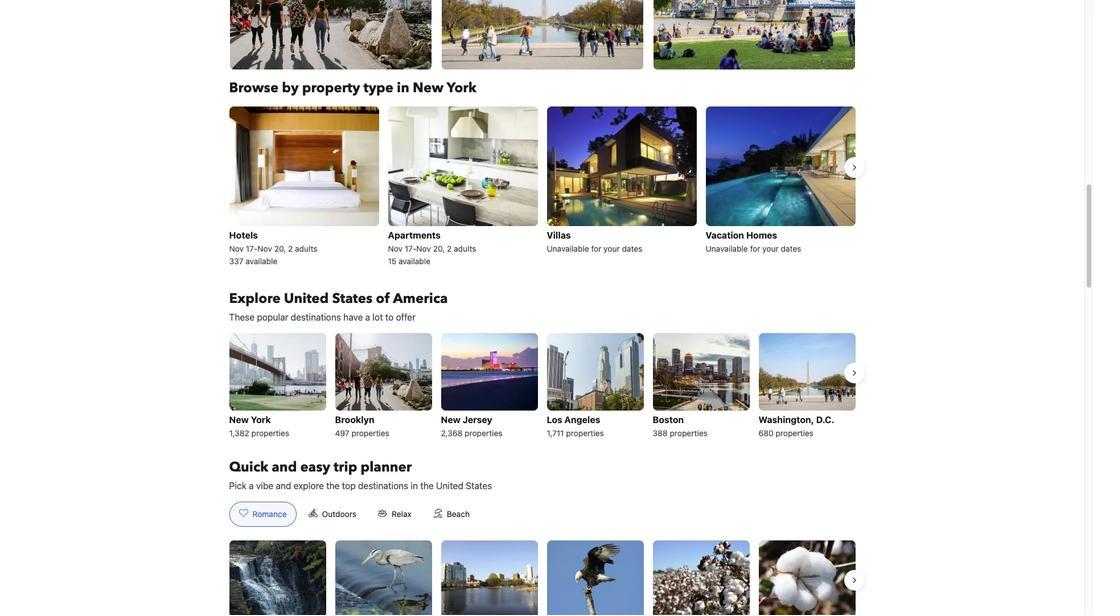 Task type: describe. For each thing, give the bounding box(es) containing it.
relax button
[[369, 502, 421, 527]]

dates inside the vacation homes unavailable for your dates
[[781, 244, 802, 253]]

brooklyn
[[335, 415, 375, 425]]

popular
[[257, 312, 289, 322]]

available for hotels
[[246, 256, 278, 266]]

2,368
[[441, 428, 463, 438]]

planner
[[361, 458, 412, 477]]

states inside the "quick and easy trip planner pick a vibe and explore the top destinations in the united states"
[[466, 481, 492, 491]]

explore united states of america these popular destinations have a lot to offer
[[229, 289, 448, 322]]

1,382
[[229, 428, 249, 438]]

easy
[[300, 458, 330, 477]]

explore
[[294, 481, 324, 491]]

your inside villas unavailable for your dates
[[604, 244, 620, 253]]

america
[[393, 289, 448, 308]]

20, for hotels
[[274, 244, 286, 253]]

romance button
[[229, 502, 297, 527]]

outdoors button
[[299, 502, 366, 527]]

vacation
[[706, 230, 745, 240]]

for inside the vacation homes unavailable for your dates
[[751, 244, 761, 253]]

offer
[[396, 312, 416, 322]]

boston 388 properties
[[653, 415, 708, 438]]

hotels nov 17-nov 20, 2 adults 337 available
[[229, 230, 318, 266]]

4 nov from the left
[[417, 244, 431, 253]]

relax
[[392, 509, 412, 519]]

17- for hotels
[[246, 244, 258, 253]]

your inside the vacation homes unavailable for your dates
[[763, 244, 779, 253]]

properties for washington, d.c.
[[776, 428, 814, 438]]

region containing hotels
[[220, 102, 865, 272]]

washington, d.c. 680 properties
[[759, 415, 835, 438]]

1 the from the left
[[327, 481, 340, 491]]

new york 1,382 properties
[[229, 415, 289, 438]]

new right type
[[413, 78, 444, 97]]

to
[[386, 312, 394, 322]]

york inside new york 1,382 properties
[[251, 415, 271, 425]]

a inside explore united states of america these popular destinations have a lot to offer
[[365, 312, 370, 322]]

angeles
[[565, 415, 601, 425]]

washington,
[[759, 415, 815, 425]]

by
[[282, 78, 299, 97]]

pick
[[229, 481, 247, 491]]

browse by property type in new york
[[229, 78, 477, 97]]

680
[[759, 428, 774, 438]]

lot
[[373, 312, 383, 322]]

property
[[302, 78, 360, 97]]

quick
[[229, 458, 268, 477]]

properties for los angeles
[[566, 428, 604, 438]]

united inside the "quick and easy trip planner pick a vibe and explore the top destinations in the united states"
[[436, 481, 464, 491]]

states inside explore united states of america these popular destinations have a lot to offer
[[332, 289, 373, 308]]

have
[[344, 312, 363, 322]]



Task type: vqa. For each thing, say whether or not it's contained in the screenshot.
2 adults · 0 children · 1 room at the top of page
no



Task type: locate. For each thing, give the bounding box(es) containing it.
new inside new jersey 2,368 properties
[[441, 415, 461, 425]]

0 horizontal spatial for
[[592, 244, 602, 253]]

your
[[604, 244, 620, 253], [763, 244, 779, 253]]

properties inside new york 1,382 properties
[[252, 428, 289, 438]]

1 vertical spatial states
[[466, 481, 492, 491]]

1 for from the left
[[592, 244, 602, 253]]

united inside explore united states of america these popular destinations have a lot to offer
[[284, 289, 329, 308]]

2 properties from the left
[[352, 428, 390, 438]]

and up vibe on the bottom of page
[[272, 458, 297, 477]]

united up beach button
[[436, 481, 464, 491]]

states up have
[[332, 289, 373, 308]]

nov down apartments
[[417, 244, 431, 253]]

1 adults from the left
[[295, 244, 318, 253]]

destinations down planner
[[358, 481, 409, 491]]

1 horizontal spatial united
[[436, 481, 464, 491]]

properties inside brooklyn 497 properties
[[352, 428, 390, 438]]

0 vertical spatial region
[[220, 102, 865, 272]]

region containing new york
[[220, 329, 865, 445]]

jersey
[[463, 415, 493, 425]]

17- down 'hotels' at top
[[246, 244, 258, 253]]

0 horizontal spatial dates
[[622, 244, 643, 253]]

0 horizontal spatial york
[[251, 415, 271, 425]]

properties down brooklyn
[[352, 428, 390, 438]]

1 horizontal spatial 17-
[[405, 244, 417, 253]]

trip
[[334, 458, 357, 477]]

2 for hotels
[[288, 244, 293, 253]]

1 vertical spatial destinations
[[358, 481, 409, 491]]

17- down apartments
[[405, 244, 417, 253]]

0 horizontal spatial 17-
[[246, 244, 258, 253]]

york
[[447, 78, 477, 97], [251, 415, 271, 425]]

for inside villas unavailable for your dates
[[592, 244, 602, 253]]

0 vertical spatial destinations
[[291, 312, 341, 322]]

new
[[413, 78, 444, 97], [229, 415, 249, 425], [441, 415, 461, 425]]

0 horizontal spatial in
[[397, 78, 410, 97]]

2 2 from the left
[[447, 244, 452, 253]]

new up 2,368
[[441, 415, 461, 425]]

2 region from the top
[[220, 329, 865, 445]]

0 vertical spatial and
[[272, 458, 297, 477]]

1 vertical spatial united
[[436, 481, 464, 491]]

adults for hotels
[[295, 244, 318, 253]]

2
[[288, 244, 293, 253], [447, 244, 452, 253]]

1 horizontal spatial your
[[763, 244, 779, 253]]

los angeles 1,711 properties
[[547, 415, 604, 438]]

states
[[332, 289, 373, 308], [466, 481, 492, 491]]

2 dates from the left
[[781, 244, 802, 253]]

3 nov from the left
[[388, 244, 403, 253]]

for
[[592, 244, 602, 253], [751, 244, 761, 253]]

1 horizontal spatial adults
[[454, 244, 477, 253]]

0 vertical spatial in
[[397, 78, 410, 97]]

adults for apartments
[[454, 244, 477, 253]]

brooklyn 497 properties
[[335, 415, 390, 438]]

1 horizontal spatial states
[[466, 481, 492, 491]]

properties down washington,
[[776, 428, 814, 438]]

adults inside apartments nov 17-nov 20, 2 adults 15 available
[[454, 244, 477, 253]]

villas
[[547, 230, 571, 240]]

2 for apartments
[[447, 244, 452, 253]]

2 inside the hotels nov 17-nov 20, 2 adults 337 available
[[288, 244, 293, 253]]

1 dates from the left
[[622, 244, 643, 253]]

properties inside los angeles 1,711 properties
[[566, 428, 604, 438]]

1 horizontal spatial the
[[421, 481, 434, 491]]

available right the '15'
[[399, 256, 431, 266]]

properties for new jersey
[[465, 428, 503, 438]]

d.c.
[[817, 415, 835, 425]]

1 horizontal spatial dates
[[781, 244, 802, 253]]

new for new york
[[229, 415, 249, 425]]

1 20, from the left
[[274, 244, 286, 253]]

1 horizontal spatial 2
[[447, 244, 452, 253]]

type
[[364, 78, 394, 97]]

region
[[220, 102, 865, 272], [220, 329, 865, 445], [220, 536, 865, 615]]

497
[[335, 428, 350, 438]]

1 available from the left
[[246, 256, 278, 266]]

boston
[[653, 415, 684, 425]]

los
[[547, 415, 563, 425]]

united
[[284, 289, 329, 308], [436, 481, 464, 491]]

and
[[272, 458, 297, 477], [276, 481, 291, 491]]

20, inside the hotels nov 17-nov 20, 2 adults 337 available
[[274, 244, 286, 253]]

2 nov from the left
[[258, 244, 272, 253]]

apartments nov 17-nov 20, 2 adults 15 available
[[388, 230, 477, 266]]

tab list containing romance
[[220, 502, 489, 527]]

2 20, from the left
[[433, 244, 445, 253]]

17- inside the hotels nov 17-nov 20, 2 adults 337 available
[[246, 244, 258, 253]]

0 vertical spatial a
[[365, 312, 370, 322]]

0 horizontal spatial states
[[332, 289, 373, 308]]

apartments
[[388, 230, 441, 240]]

0 horizontal spatial 20,
[[274, 244, 286, 253]]

1 horizontal spatial available
[[399, 256, 431, 266]]

1 vertical spatial and
[[276, 481, 291, 491]]

homes
[[747, 230, 778, 240]]

0 horizontal spatial a
[[249, 481, 254, 491]]

1 horizontal spatial for
[[751, 244, 761, 253]]

1 horizontal spatial a
[[365, 312, 370, 322]]

outdoors
[[322, 509, 357, 519]]

new inside new york 1,382 properties
[[229, 415, 249, 425]]

0 horizontal spatial destinations
[[291, 312, 341, 322]]

quick and easy trip planner pick a vibe and explore the top destinations in the united states
[[229, 458, 492, 491]]

beach button
[[424, 502, 480, 527]]

and right vibe on the bottom of page
[[276, 481, 291, 491]]

1 properties from the left
[[252, 428, 289, 438]]

20, up explore on the left
[[274, 244, 286, 253]]

1 horizontal spatial in
[[411, 481, 418, 491]]

20, down apartments
[[433, 244, 445, 253]]

in
[[397, 78, 410, 97], [411, 481, 418, 491]]

in right type
[[397, 78, 410, 97]]

properties for new york
[[252, 428, 289, 438]]

unavailable
[[547, 244, 589, 253], [706, 244, 748, 253]]

2 adults from the left
[[454, 244, 477, 253]]

nov down 'hotels' at top
[[258, 244, 272, 253]]

a left vibe on the bottom of page
[[249, 481, 254, 491]]

a left the lot
[[365, 312, 370, 322]]

the left top
[[327, 481, 340, 491]]

dates inside villas unavailable for your dates
[[622, 244, 643, 253]]

20, for apartments
[[433, 244, 445, 253]]

states up the beach
[[466, 481, 492, 491]]

1 horizontal spatial unavailable
[[706, 244, 748, 253]]

1 horizontal spatial destinations
[[358, 481, 409, 491]]

388
[[653, 428, 668, 438]]

2 17- from the left
[[405, 244, 417, 253]]

0 horizontal spatial your
[[604, 244, 620, 253]]

destinations
[[291, 312, 341, 322], [358, 481, 409, 491]]

destinations left have
[[291, 312, 341, 322]]

3 region from the top
[[220, 536, 865, 615]]

properties inside new jersey 2,368 properties
[[465, 428, 503, 438]]

4 properties from the left
[[566, 428, 604, 438]]

explore
[[229, 289, 281, 308]]

nov up the '15'
[[388, 244, 403, 253]]

2 available from the left
[[399, 256, 431, 266]]

2 for from the left
[[751, 244, 761, 253]]

2 unavailable from the left
[[706, 244, 748, 253]]

0 vertical spatial states
[[332, 289, 373, 308]]

337
[[229, 256, 244, 266]]

20,
[[274, 244, 286, 253], [433, 244, 445, 253]]

unavailable down "vacation"
[[706, 244, 748, 253]]

nov up 337
[[229, 244, 244, 253]]

new for new jersey
[[441, 415, 461, 425]]

united up popular
[[284, 289, 329, 308]]

1 horizontal spatial 20,
[[433, 244, 445, 253]]

properties right 1,382
[[252, 428, 289, 438]]

destinations inside the "quick and easy trip planner pick a vibe and explore the top destinations in the united states"
[[358, 481, 409, 491]]

villas unavailable for your dates
[[547, 230, 643, 253]]

the
[[327, 481, 340, 491], [421, 481, 434, 491]]

0 horizontal spatial available
[[246, 256, 278, 266]]

these
[[229, 312, 255, 322]]

0 horizontal spatial adults
[[295, 244, 318, 253]]

properties down angeles
[[566, 428, 604, 438]]

properties down jersey
[[465, 428, 503, 438]]

properties inside 'boston 388 properties'
[[670, 428, 708, 438]]

available
[[246, 256, 278, 266], [399, 256, 431, 266]]

the up beach button
[[421, 481, 434, 491]]

destinations inside explore united states of america these popular destinations have a lot to offer
[[291, 312, 341, 322]]

1 vertical spatial in
[[411, 481, 418, 491]]

adults
[[295, 244, 318, 253], [454, 244, 477, 253]]

unavailable down villas
[[547, 244, 589, 253]]

6 properties from the left
[[776, 428, 814, 438]]

properties inside washington, d.c. 680 properties
[[776, 428, 814, 438]]

0 vertical spatial york
[[447, 78, 477, 97]]

a inside the "quick and easy trip planner pick a vibe and explore the top destinations in the united states"
[[249, 481, 254, 491]]

1 unavailable from the left
[[547, 244, 589, 253]]

17-
[[246, 244, 258, 253], [405, 244, 417, 253]]

0 horizontal spatial 2
[[288, 244, 293, 253]]

0 vertical spatial united
[[284, 289, 329, 308]]

tab list
[[220, 502, 489, 527]]

0 horizontal spatial united
[[284, 289, 329, 308]]

available right 337
[[246, 256, 278, 266]]

of
[[376, 289, 390, 308]]

1 vertical spatial region
[[220, 329, 865, 445]]

17- for apartments
[[405, 244, 417, 253]]

top
[[342, 481, 356, 491]]

1 region from the top
[[220, 102, 865, 272]]

unavailable inside villas unavailable for your dates
[[547, 244, 589, 253]]

browse
[[229, 78, 279, 97]]

1 horizontal spatial york
[[447, 78, 477, 97]]

17- inside apartments nov 17-nov 20, 2 adults 15 available
[[405, 244, 417, 253]]

1 2 from the left
[[288, 244, 293, 253]]

adults inside the hotels nov 17-nov 20, 2 adults 337 available
[[295, 244, 318, 253]]

vacation homes unavailable for your dates
[[706, 230, 802, 253]]

unavailable inside the vacation homes unavailable for your dates
[[706, 244, 748, 253]]

1 vertical spatial a
[[249, 481, 254, 491]]

20, inside apartments nov 17-nov 20, 2 adults 15 available
[[433, 244, 445, 253]]

available inside apartments nov 17-nov 20, 2 adults 15 available
[[399, 256, 431, 266]]

0 horizontal spatial unavailable
[[547, 244, 589, 253]]

nov
[[229, 244, 244, 253], [258, 244, 272, 253], [388, 244, 403, 253], [417, 244, 431, 253]]

1 nov from the left
[[229, 244, 244, 253]]

2 vertical spatial region
[[220, 536, 865, 615]]

new jersey 2,368 properties
[[441, 415, 503, 438]]

1,711
[[547, 428, 564, 438]]

romance
[[253, 509, 287, 519]]

1 your from the left
[[604, 244, 620, 253]]

new up 1,382
[[229, 415, 249, 425]]

properties
[[252, 428, 289, 438], [352, 428, 390, 438], [465, 428, 503, 438], [566, 428, 604, 438], [670, 428, 708, 438], [776, 428, 814, 438]]

beach
[[447, 509, 470, 519]]

a
[[365, 312, 370, 322], [249, 481, 254, 491]]

0 horizontal spatial the
[[327, 481, 340, 491]]

vibe
[[256, 481, 274, 491]]

dates
[[622, 244, 643, 253], [781, 244, 802, 253]]

5 properties from the left
[[670, 428, 708, 438]]

available inside the hotels nov 17-nov 20, 2 adults 337 available
[[246, 256, 278, 266]]

properties down boston
[[670, 428, 708, 438]]

hotels
[[229, 230, 258, 240]]

3 properties from the left
[[465, 428, 503, 438]]

in up relax
[[411, 481, 418, 491]]

2 your from the left
[[763, 244, 779, 253]]

in inside the "quick and easy trip planner pick a vibe and explore the top destinations in the united states"
[[411, 481, 418, 491]]

1 vertical spatial york
[[251, 415, 271, 425]]

available for apartments
[[399, 256, 431, 266]]

1 17- from the left
[[246, 244, 258, 253]]

2 the from the left
[[421, 481, 434, 491]]

2 inside apartments nov 17-nov 20, 2 adults 15 available
[[447, 244, 452, 253]]

15
[[388, 256, 397, 266]]



